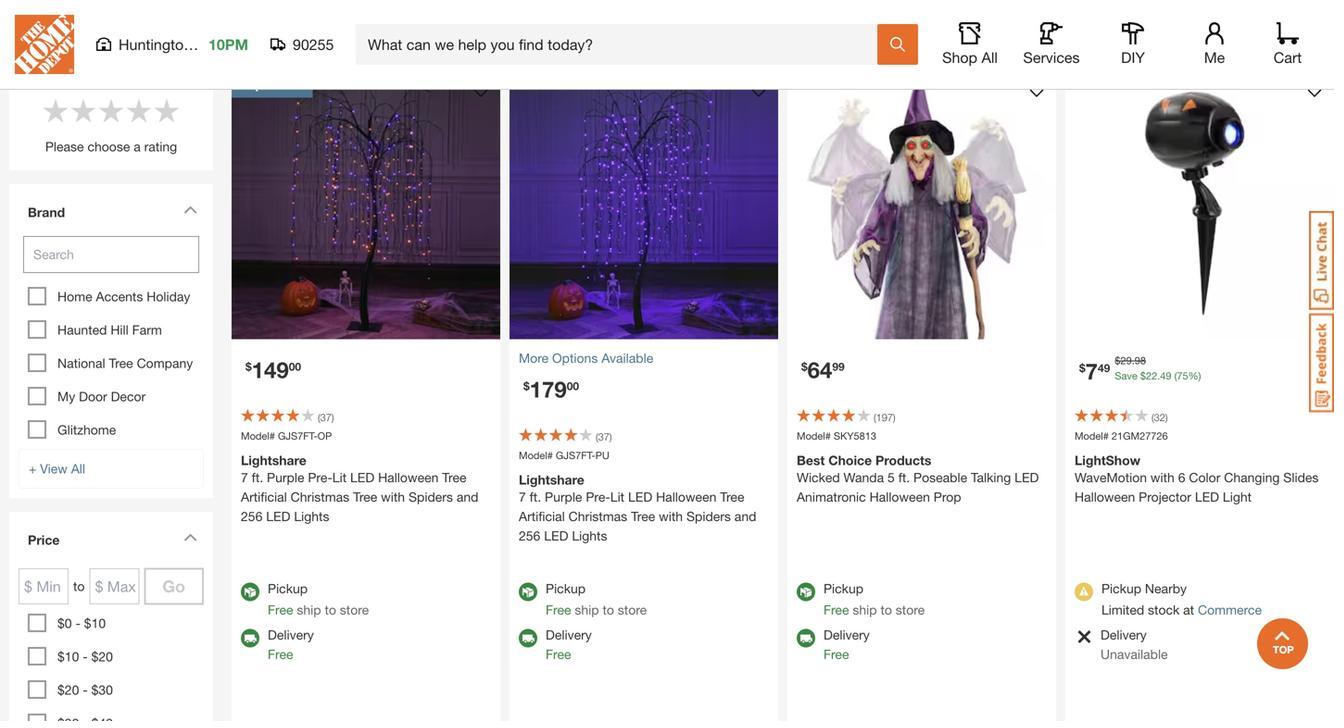 Task type: vqa. For each thing, say whether or not it's contained in the screenshot.
split inside Ductless Mini Split Heating And Cooling Systems Are An Energy Efficient Way To Regulate The Temperature Of Your Home. These Sleek, Compact Units Are Placed On Your Wall Or Ceiling And Provide Year-Round Comfort While Eliminating Excess Energy Usage.
no



Task type: locate. For each thing, give the bounding box(es) containing it.
Search text field
[[23, 236, 199, 273]]

2 horizontal spatial available shipping image
[[797, 630, 815, 648]]

) for best choice products
[[893, 412, 896, 424]]

store for the wicked wanda 5 ft. poseable talking led animatronic halloween prop image
[[896, 603, 925, 618]]

free for available shipping icon related to available for pickup image related to the wicked wanda 5 ft. poseable talking led animatronic halloween prop image
[[824, 647, 849, 662]]

and
[[457, 490, 478, 505], [735, 509, 756, 524]]

$ 64 99
[[801, 357, 845, 383]]

0 vertical spatial 00
[[289, 360, 301, 373]]

. up save on the right bottom of the page
[[1132, 355, 1135, 367]]

2 pickup free ship to store from the left
[[546, 581, 647, 618]]

available shipping image for available for pickup image associated with second 7 ft. purple pre-lit led halloween tree artificial christmas tree with spiders and 256 led lights image from left
[[519, 630, 537, 648]]

1 horizontal spatial lights
[[572, 529, 607, 544]]

0 horizontal spatial ship
[[297, 603, 321, 618]]

$ down 98 on the right of page
[[1140, 370, 1146, 382]]

1 vertical spatial 37
[[598, 431, 610, 443]]

free
[[268, 603, 293, 618], [546, 603, 571, 618], [824, 603, 849, 618], [268, 647, 293, 662], [546, 647, 571, 662], [824, 647, 849, 662]]

7 down model# gjs7ft-op
[[241, 470, 248, 485]]

wicked wanda 5 ft. poseable talking led animatronic halloween prop image
[[788, 71, 1056, 340]]

lights down pu
[[572, 529, 607, 544]]

1 7 ft. purple pre-lit led halloween tree artificial christmas tree with spiders and 256 led lights image from the left
[[232, 71, 500, 340]]

gjs7ft- down $ 149 00
[[278, 430, 318, 442]]

1 vertical spatial pre-
[[586, 490, 610, 505]]

lightshow wavemotion with 6 color changing slides halloween projector led light
[[1075, 453, 1319, 505]]

1 vertical spatial 7
[[241, 470, 248, 485]]

available shipping image for available for pickup image related to the wicked wanda 5 ft. poseable talking led animatronic halloween prop image
[[797, 630, 815, 648]]

more
[[519, 351, 549, 366]]

tree
[[109, 356, 133, 371], [442, 470, 466, 485], [353, 490, 377, 505], [720, 490, 744, 505], [631, 509, 655, 524]]

ft. inside the best choice products wicked wanda 5 ft. poseable talking led animatronic halloween prop
[[898, 470, 910, 485]]

37 up pu
[[598, 431, 610, 443]]

1 horizontal spatial $20
[[91, 649, 113, 665]]

2 store from the left
[[618, 603, 647, 618]]

00 for 149
[[289, 360, 301, 373]]

( 32 )
[[1152, 412, 1168, 424]]

1 vertical spatial lights
[[572, 529, 607, 544]]

00 down options
[[567, 380, 579, 393]]

2 horizontal spatial ft.
[[898, 470, 910, 485]]

purple down model# gjs7ft-op
[[267, 470, 304, 485]]

0 horizontal spatial 00
[[289, 360, 301, 373]]

model# gjs7ft-op
[[241, 430, 332, 442]]

0 horizontal spatial 7 ft. purple pre-lit led halloween tree artificial christmas tree with spiders and 256 led lights image
[[232, 71, 500, 340]]

caret icon image
[[183, 206, 197, 214], [183, 534, 197, 542]]

2 available shipping image from the left
[[519, 630, 537, 648]]

pre- down pu
[[586, 490, 610, 505]]

$ inside '$ 179 00'
[[523, 380, 530, 393]]

1 available for pickup image from the left
[[519, 583, 537, 602]]

caret icon image up go
[[183, 534, 197, 542]]

lightshare 7 ft. purple pre-lit led halloween tree artificial christmas tree with spiders and 256 led lights down pu
[[519, 473, 756, 544]]

go button
[[144, 568, 204, 605]]

( up 21gm27726
[[1152, 412, 1154, 424]]

4 delivery from the left
[[1101, 628, 1147, 643]]

( 37 ) up pu
[[596, 431, 612, 443]]

$0 - $10
[[57, 616, 106, 631]]

all right view
[[71, 461, 85, 477]]

diy button
[[1103, 22, 1163, 67]]

2 horizontal spatial with
[[1151, 470, 1175, 485]]

7 down model# gjs7ft-pu
[[519, 490, 526, 505]]

1 horizontal spatial spiders
[[686, 509, 731, 524]]

color
[[1189, 470, 1221, 485]]

ft. down model# gjs7ft-pu
[[530, 490, 541, 505]]

149
[[252, 357, 289, 383]]

star symbol image up please choose a rating
[[97, 97, 125, 125]]

5
[[888, 470, 895, 485]]

0 vertical spatial with
[[1151, 470, 1175, 485]]

0 horizontal spatial 7
[[241, 470, 248, 485]]

star symbol image down "review rating" link
[[69, 97, 97, 125]]

) up products
[[893, 412, 896, 424]]

purple
[[267, 470, 304, 485], [545, 490, 582, 505]]

21gm27726
[[1112, 430, 1168, 442]]

model# up best
[[797, 430, 831, 442]]

caret icon image inside price link
[[183, 534, 197, 542]]

1 horizontal spatial lit
[[610, 490, 625, 505]]

29
[[1121, 355, 1132, 367]]

1 vertical spatial with
[[381, 490, 405, 505]]

diy
[[1121, 49, 1145, 66]]

2 vertical spatial 7
[[519, 490, 526, 505]]

delivery
[[268, 628, 314, 643], [546, 628, 592, 643], [824, 628, 870, 643], [1101, 628, 1147, 643]]

1 horizontal spatial ship
[[575, 603, 599, 618]]

caret icon image for $10
[[183, 534, 197, 542]]

1 vertical spatial christmas
[[569, 509, 627, 524]]

3 compare from the left
[[910, 16, 963, 32]]

the home depot logo image
[[15, 15, 74, 74]]

1 horizontal spatial delivery free
[[546, 628, 592, 662]]

2 horizontal spatial store
[[896, 603, 925, 618]]

7 ft. purple pre-lit led halloween tree artificial christmas tree with spiders and 256 led lights image
[[232, 71, 500, 340], [510, 71, 778, 340]]

- left $30
[[83, 683, 88, 698]]

4 pickup from the left
[[1102, 581, 1141, 597]]

0 horizontal spatial christmas
[[291, 490, 349, 505]]

talking
[[971, 470, 1011, 485]]

free for available for pickup image related to the wicked wanda 5 ft. poseable talking led animatronic halloween prop image
[[824, 603, 849, 618]]

national tree company
[[57, 356, 193, 371]]

my
[[57, 389, 75, 404]]

decor
[[111, 389, 146, 404]]

$20 up $30
[[91, 649, 113, 665]]

caret icon image up the holiday
[[183, 206, 197, 214]]

1 horizontal spatial with
[[659, 509, 683, 524]]

all
[[982, 49, 998, 66], [71, 461, 85, 477]]

( up sky5813
[[874, 412, 876, 424]]

00 for 179
[[567, 380, 579, 393]]

0 horizontal spatial lightshare
[[241, 453, 306, 468]]

0 vertical spatial and
[[457, 490, 478, 505]]

2 caret icon image from the top
[[183, 534, 197, 542]]

with inside lightshow wavemotion with 6 color changing slides halloween projector led light
[[1151, 470, 1175, 485]]

best
[[797, 453, 825, 468]]

1 available shipping image from the left
[[241, 630, 259, 648]]

1 pickup from the left
[[268, 581, 308, 597]]

model#
[[241, 430, 275, 442], [797, 430, 831, 442], [1075, 430, 1109, 442], [519, 450, 553, 462]]

1 horizontal spatial .
[[1157, 370, 1160, 382]]

1 vertical spatial 256
[[519, 529, 540, 544]]

1 horizontal spatial store
[[618, 603, 647, 618]]

3 pickup free ship to store from the left
[[824, 581, 925, 618]]

purple down model# gjs7ft-pu
[[545, 490, 582, 505]]

$20
[[91, 649, 113, 665], [57, 683, 79, 698]]

$30
[[91, 683, 113, 698]]

(
[[1174, 370, 1177, 382], [318, 412, 320, 424], [874, 412, 876, 424], [1152, 412, 1154, 424], [596, 431, 598, 443]]

hill
[[111, 322, 129, 338]]

$ left "29"
[[1079, 362, 1086, 375]]

2 horizontal spatial 7
[[1086, 358, 1098, 384]]

star symbol image up please
[[42, 97, 69, 125]]

( for lightshow wavemotion with 6 color changing slides halloween projector led light
[[1152, 412, 1154, 424]]

free for available for pickup icon at the left of page
[[268, 603, 293, 618]]

1 caret icon image from the top
[[183, 206, 197, 214]]

rated
[[267, 76, 304, 92]]

4 compare from the left
[[1188, 16, 1241, 32]]

pickup inside pickup nearby limited stock at commerce
[[1102, 581, 1141, 597]]

2 horizontal spatial ship
[[853, 603, 877, 618]]

pre- down the op
[[308, 470, 332, 485]]

all inside button
[[982, 49, 998, 66]]

00 up model# gjs7ft-op
[[289, 360, 301, 373]]

changing
[[1224, 470, 1280, 485]]

1 horizontal spatial 7 ft. purple pre-lit led halloween tree artificial christmas tree with spiders and 256 led lights image
[[510, 71, 778, 340]]

) up the op
[[332, 412, 334, 424]]

0 vertical spatial spiders
[[409, 490, 453, 505]]

2 available for pickup image from the left
[[797, 583, 815, 602]]

1 horizontal spatial ft.
[[530, 490, 541, 505]]

00 inside $ 149 00
[[289, 360, 301, 373]]

1 vertical spatial caret icon image
[[183, 534, 197, 542]]

0 horizontal spatial 49
[[1098, 362, 1110, 375]]

model# up lightshow
[[1075, 430, 1109, 442]]

lightshare down model# gjs7ft-op
[[241, 453, 306, 468]]

ft. right 5
[[898, 470, 910, 485]]

$10 down $0
[[57, 649, 79, 665]]

1 horizontal spatial 00
[[567, 380, 579, 393]]

$20 left $30
[[57, 683, 79, 698]]

brand
[[28, 205, 65, 220]]

wicked
[[797, 470, 840, 485]]

0 horizontal spatial lights
[[294, 509, 329, 524]]

artificial
[[241, 490, 287, 505], [519, 509, 565, 524]]

1 horizontal spatial 37
[[598, 431, 610, 443]]

256 up available for pickup icon at the left of page
[[241, 509, 263, 524]]

top
[[241, 76, 263, 92]]

0 vertical spatial christmas
[[291, 490, 349, 505]]

0 horizontal spatial lit
[[332, 470, 347, 485]]

my door decor link
[[57, 389, 146, 404]]

$20 - $30
[[57, 683, 113, 698]]

4 star symbol image from the left
[[153, 97, 181, 125]]

0 horizontal spatial spiders
[[409, 490, 453, 505]]

price link
[[19, 522, 204, 564]]

home accents holiday link
[[57, 289, 190, 304]]

0 horizontal spatial lightshare 7 ft. purple pre-lit led halloween tree artificial christmas tree with spiders and 256 led lights
[[241, 453, 478, 524]]

delivery inside delivery unavailable
[[1101, 628, 1147, 643]]

all right shop
[[982, 49, 998, 66]]

available shipping image
[[241, 630, 259, 648], [519, 630, 537, 648], [797, 630, 815, 648]]

0 horizontal spatial ( 37 )
[[318, 412, 334, 424]]

available for pickup image
[[241, 583, 259, 602]]

90255 button
[[271, 35, 334, 54]]

1 delivery from the left
[[268, 628, 314, 643]]

1 vertical spatial $10
[[57, 649, 79, 665]]

christmas down pu
[[569, 509, 627, 524]]

) down 'available'
[[610, 431, 612, 443]]

park
[[196, 36, 226, 53]]

0 horizontal spatial $10
[[57, 649, 79, 665]]

national tree company link
[[57, 356, 193, 371]]

halloween
[[378, 470, 439, 485], [656, 490, 717, 505], [870, 490, 930, 505], [1075, 490, 1135, 505]]

00 inside '$ 179 00'
[[567, 380, 579, 393]]

98
[[1135, 355, 1146, 367]]

delivery unavailable
[[1101, 628, 1168, 662]]

1 horizontal spatial $10
[[84, 616, 106, 631]]

1 horizontal spatial all
[[982, 49, 998, 66]]

ship for the wicked wanda 5 ft. poseable talking led animatronic halloween prop image
[[853, 603, 877, 618]]

1 vertical spatial lightshare
[[519, 473, 584, 488]]

1 horizontal spatial gjs7ft-
[[556, 450, 595, 462]]

2 delivery from the left
[[546, 628, 592, 643]]

1 vertical spatial purple
[[545, 490, 582, 505]]

0 horizontal spatial store
[[340, 603, 369, 618]]

star symbol image
[[42, 97, 69, 125], [69, 97, 97, 125], [97, 97, 125, 125], [153, 97, 181, 125]]

star symbol image
[[125, 97, 153, 125]]

to for available for pickup icon at the left of page
[[325, 603, 336, 618]]

49
[[1098, 362, 1110, 375], [1160, 370, 1172, 382]]

me
[[1204, 49, 1225, 66]]

37 up the op
[[320, 412, 332, 424]]

$ 7 49 $ 29 . 98 save $ 22 . 49 ( 75 %)
[[1079, 355, 1201, 384]]

3 store from the left
[[896, 603, 925, 618]]

available for pickup image for the wicked wanda 5 ft. poseable talking led animatronic halloween prop image
[[797, 583, 815, 602]]

.
[[1132, 355, 1135, 367], [1157, 370, 1160, 382]]

at
[[1183, 603, 1194, 618]]

2 7 ft. purple pre-lit led halloween tree artificial christmas tree with spiders and 256 led lights image from the left
[[510, 71, 778, 340]]

3 available shipping image from the left
[[797, 630, 815, 648]]

32
[[1154, 412, 1165, 424]]

1 vertical spatial ( 37 )
[[596, 431, 612, 443]]

price-range-lowerBound telephone field
[[19, 569, 69, 605]]

- right $0
[[75, 616, 81, 631]]

3 ship from the left
[[853, 603, 877, 618]]

1 horizontal spatial artificial
[[519, 509, 565, 524]]

$ inside the $ 64 99
[[801, 360, 808, 373]]

. left 75
[[1157, 370, 1160, 382]]

0 vertical spatial all
[[982, 49, 998, 66]]

2 horizontal spatial delivery free
[[824, 628, 870, 662]]

limited stock for pickup image
[[1075, 583, 1093, 602]]

1 vertical spatial and
[[735, 509, 756, 524]]

lights
[[294, 509, 329, 524], [572, 529, 607, 544]]

1 horizontal spatial available for pickup image
[[797, 583, 815, 602]]

ft. down model# gjs7ft-op
[[252, 470, 263, 485]]

pickup free ship to store
[[268, 581, 369, 618], [546, 581, 647, 618], [824, 581, 925, 618]]

0 vertical spatial caret icon image
[[183, 206, 197, 214]]

3 delivery from the left
[[824, 628, 870, 643]]

) up 21gm27726
[[1165, 412, 1168, 424]]

2 horizontal spatial pickup free ship to store
[[824, 581, 925, 618]]

0 horizontal spatial 256
[[241, 509, 263, 524]]

cart
[[1274, 49, 1302, 66]]

products
[[876, 453, 932, 468]]

256
[[241, 509, 263, 524], [519, 529, 540, 544]]

1 vertical spatial $20
[[57, 683, 79, 698]]

2 vertical spatial -
[[83, 683, 88, 698]]

wanda
[[844, 470, 884, 485]]

model# left the op
[[241, 430, 275, 442]]

0 horizontal spatial pre-
[[308, 470, 332, 485]]

$0
[[57, 616, 72, 631]]

1 vertical spatial -
[[83, 649, 88, 665]]

delivery for available shipping icon related to available for pickup image related to the wicked wanda 5 ft. poseable talking led animatronic halloween prop image
[[824, 628, 870, 643]]

1 vertical spatial gjs7ft-
[[556, 450, 595, 462]]

$ down more
[[523, 380, 530, 393]]

1 vertical spatial lit
[[610, 490, 625, 505]]

gjs7ft-
[[278, 430, 318, 442], [556, 450, 595, 462]]

0 horizontal spatial 37
[[320, 412, 332, 424]]

49 right 22
[[1160, 370, 1172, 382]]

)
[[332, 412, 334, 424], [893, 412, 896, 424], [1165, 412, 1168, 424], [610, 431, 612, 443]]

star symbol image up 'rating'
[[153, 97, 181, 125]]

op
[[318, 430, 332, 442]]

7 left save on the right bottom of the page
[[1086, 358, 1098, 384]]

lights down the op
[[294, 509, 329, 524]]

0 vertical spatial artificial
[[241, 490, 287, 505]]

store for second 7 ft. purple pre-lit led halloween tree artificial christmas tree with spiders and 256 led lights image from left
[[618, 603, 647, 618]]

7
[[1086, 358, 1098, 384], [241, 470, 248, 485], [519, 490, 526, 505]]

limited stock for pickup image
[[1075, 630, 1092, 645]]

0 horizontal spatial pickup free ship to store
[[268, 581, 369, 618]]

lightshare
[[241, 453, 306, 468], [519, 473, 584, 488]]

0 vertical spatial .
[[1132, 355, 1135, 367]]

0 vertical spatial gjs7ft-
[[278, 430, 318, 442]]

0 horizontal spatial purple
[[267, 470, 304, 485]]

led
[[350, 470, 374, 485], [1015, 470, 1039, 485], [628, 490, 652, 505], [1195, 490, 1219, 505], [266, 509, 290, 524], [544, 529, 568, 544]]

$10 right $0
[[84, 616, 106, 631]]

caret icon image inside brand link
[[183, 206, 197, 214]]

1 horizontal spatial pre-
[[586, 490, 610, 505]]

$ for 7
[[1079, 362, 1086, 375]]

0 horizontal spatial delivery free
[[268, 628, 314, 662]]

256 down model# gjs7ft-pu
[[519, 529, 540, 544]]

+
[[29, 461, 37, 477]]

artificial down model# gjs7ft-pu
[[519, 509, 565, 524]]

price
[[28, 533, 60, 548]]

7 inside $ 7 49 $ 29 . 98 save $ 22 . 49 ( 75 %)
[[1086, 358, 1098, 384]]

0 vertical spatial -
[[75, 616, 81, 631]]

- up $20 - $30 link
[[83, 649, 88, 665]]

delivery for available shipping icon for available for pickup image associated with second 7 ft. purple pre-lit led halloween tree artificial christmas tree with spiders and 256 led lights image from left
[[546, 628, 592, 643]]

artificial down model# gjs7ft-op
[[241, 490, 287, 505]]

( up the op
[[318, 412, 320, 424]]

christmas down the op
[[291, 490, 349, 505]]

49 left "29"
[[1098, 362, 1110, 375]]

door
[[79, 389, 107, 404]]

1 horizontal spatial 256
[[519, 529, 540, 544]]

2 pickup from the left
[[546, 581, 586, 597]]

gjs7ft- down '$ 179 00'
[[556, 450, 595, 462]]

0 vertical spatial pre-
[[308, 470, 332, 485]]

0 vertical spatial 37
[[320, 412, 332, 424]]

1 horizontal spatial 49
[[1160, 370, 1172, 382]]

lightshare down model# gjs7ft-pu
[[519, 473, 584, 488]]

holiday
[[147, 289, 190, 304]]

0 vertical spatial $10
[[84, 616, 106, 631]]

$ inside $ 149 00
[[246, 360, 252, 373]]

( left "%)"
[[1174, 370, 1177, 382]]

limited
[[1102, 603, 1144, 618]]

0 horizontal spatial all
[[71, 461, 85, 477]]

$ up model# gjs7ft-op
[[246, 360, 252, 373]]

2 ship from the left
[[575, 603, 599, 618]]

179
[[530, 376, 567, 403]]

available for pickup image
[[519, 583, 537, 602], [797, 583, 815, 602]]

1 horizontal spatial pickup free ship to store
[[546, 581, 647, 618]]

1 vertical spatial spiders
[[686, 509, 731, 524]]

( 37 )
[[318, 412, 334, 424], [596, 431, 612, 443]]

view
[[40, 461, 67, 477]]

( 37 ) up the op
[[318, 412, 334, 424]]

- for $10
[[83, 649, 88, 665]]

) for lightshow
[[1165, 412, 1168, 424]]

0 horizontal spatial available for pickup image
[[519, 583, 537, 602]]

haunted hill farm link
[[57, 322, 162, 338]]

lightshare 7 ft. purple pre-lit led halloween tree artificial christmas tree with spiders and 256 led lights down the op
[[241, 453, 478, 524]]

0 horizontal spatial artificial
[[241, 490, 287, 505]]

model# for best
[[797, 430, 831, 442]]

$ left 99
[[801, 360, 808, 373]]

0 horizontal spatial available shipping image
[[241, 630, 259, 648]]



Task type: describe. For each thing, give the bounding box(es) containing it.
model# 21gm27726
[[1075, 430, 1168, 442]]

my door decor
[[57, 389, 146, 404]]

please
[[45, 139, 84, 154]]

best choice products wicked wanda 5 ft. poseable talking led animatronic halloween prop
[[797, 453, 1039, 505]]

haunted hill farm
[[57, 322, 162, 338]]

free for available for pickup image associated with second 7 ft. purple pre-lit led halloween tree artificial christmas tree with spiders and 256 led lights image from left
[[546, 603, 571, 618]]

) for lightshare
[[332, 412, 334, 424]]

delivery for available shipping icon for available for pickup icon at the left of page
[[268, 628, 314, 643]]

wavemotion with 6 color changing slides halloween projector led light image
[[1065, 71, 1334, 340]]

please choose a rating
[[45, 139, 177, 154]]

shop all
[[942, 49, 998, 66]]

animatronic
[[797, 490, 866, 505]]

nearby
[[1145, 581, 1187, 597]]

sky5813
[[834, 430, 876, 442]]

pu
[[595, 450, 609, 462]]

caret icon image for holiday
[[183, 206, 197, 214]]

2 vertical spatial with
[[659, 509, 683, 524]]

What can we help you find today? search field
[[368, 25, 876, 64]]

led inside lightshow wavemotion with 6 color changing slides halloween projector led light
[[1195, 490, 1219, 505]]

$ for 149
[[246, 360, 252, 373]]

$0 - $10 link
[[57, 616, 106, 631]]

( inside $ 7 49 $ 29 . 98 save $ 22 . 49 ( 75 %)
[[1174, 370, 1177, 382]]

3 delivery free from the left
[[824, 628, 870, 662]]

$20 - $30 link
[[57, 683, 113, 698]]

delivery for limited stock for pickup image
[[1101, 628, 1147, 643]]

brand link
[[19, 194, 204, 236]]

1 delivery free from the left
[[268, 628, 314, 662]]

1 horizontal spatial purple
[[545, 490, 582, 505]]

review rating link
[[28, 63, 148, 83]]

accents
[[96, 289, 143, 304]]

ship for second 7 ft. purple pre-lit led halloween tree artificial christmas tree with spiders and 256 led lights image from left
[[575, 603, 599, 618]]

1 horizontal spatial 7
[[519, 490, 526, 505]]

$ for 64
[[801, 360, 808, 373]]

more options available
[[519, 351, 653, 366]]

2 star symbol image from the left
[[69, 97, 97, 125]]

1 star symbol image from the left
[[42, 97, 69, 125]]

to for available for pickup image associated with second 7 ft. purple pre-lit led halloween tree artificial christmas tree with spiders and 256 led lights image from left
[[603, 603, 614, 618]]

1 ship from the left
[[297, 603, 321, 618]]

projector
[[1139, 490, 1191, 505]]

22
[[1146, 370, 1157, 382]]

model# gjs7ft-pu
[[519, 450, 609, 462]]

0 vertical spatial $20
[[91, 649, 113, 665]]

huntington
[[119, 36, 192, 53]]

$ up save on the right bottom of the page
[[1115, 355, 1121, 367]]

cart link
[[1267, 22, 1308, 67]]

- for $20
[[83, 683, 88, 698]]

1 horizontal spatial lightshare 7 ft. purple pre-lit led halloween tree artificial christmas tree with spiders and 256 led lights
[[519, 473, 756, 544]]

( 197 )
[[874, 412, 896, 424]]

options
[[552, 351, 598, 366]]

0 vertical spatial purple
[[267, 470, 304, 485]]

go
[[163, 577, 185, 597]]

to for available for pickup image related to the wicked wanda 5 ft. poseable talking led animatronic halloween prop image
[[881, 603, 892, 618]]

$ 179 00
[[523, 376, 579, 403]]

available
[[601, 351, 653, 366]]

6
[[1178, 470, 1185, 485]]

led inside the best choice products wicked wanda 5 ft. poseable talking led animatronic halloween prop
[[1015, 470, 1039, 485]]

model# sky5813
[[797, 430, 876, 442]]

1 pickup free ship to store from the left
[[268, 581, 369, 618]]

1 store from the left
[[340, 603, 369, 618]]

0 horizontal spatial $20
[[57, 683, 79, 698]]

pickup free ship to store for the wicked wanda 5 ft. poseable talking led animatronic halloween prop image
[[824, 581, 925, 618]]

model# for lightshare
[[241, 430, 275, 442]]

rating
[[144, 139, 177, 154]]

available shipping image for available for pickup icon at the left of page
[[241, 630, 259, 648]]

wavemotion
[[1075, 470, 1147, 485]]

feedback link image
[[1309, 313, 1334, 413]]

rating
[[76, 65, 117, 81]]

3 star symbol image from the left
[[97, 97, 125, 125]]

shop all button
[[940, 22, 1000, 67]]

$10 - $20 link
[[57, 649, 113, 665]]

1 vertical spatial .
[[1157, 370, 1160, 382]]

0 horizontal spatial with
[[381, 490, 405, 505]]

( for lightshare 7 ft. purple pre-lit led halloween tree artificial christmas tree with spiders and 256 led lights
[[318, 412, 320, 424]]

2 compare from the left
[[632, 16, 686, 32]]

price-range-upperBound telephone field
[[89, 569, 139, 605]]

stock
[[1148, 603, 1180, 618]]

2 delivery free from the left
[[546, 628, 592, 662]]

( for best choice products wicked wanda 5 ft. poseable talking led animatronic halloween prop
[[874, 412, 876, 424]]

0 horizontal spatial .
[[1132, 355, 1135, 367]]

model# for lightshow
[[1075, 430, 1109, 442]]

1 horizontal spatial ( 37 )
[[596, 431, 612, 443]]

free for available shipping icon for available for pickup icon at the left of page
[[268, 647, 293, 662]]

10pm
[[208, 36, 248, 53]]

1 horizontal spatial lightshare
[[519, 473, 584, 488]]

1 vertical spatial artificial
[[519, 509, 565, 524]]

glitzhome link
[[57, 422, 116, 438]]

review
[[28, 65, 73, 81]]

live chat image
[[1309, 211, 1334, 310]]

( up pu
[[596, 431, 598, 443]]

gjs7ft- for pu
[[556, 450, 595, 462]]

0 horizontal spatial ft.
[[252, 470, 263, 485]]

company
[[137, 356, 193, 371]]

$ for 179
[[523, 380, 530, 393]]

64
[[808, 357, 832, 383]]

0 horizontal spatial and
[[457, 490, 478, 505]]

0 vertical spatial lit
[[332, 470, 347, 485]]

unavailable
[[1101, 647, 1168, 662]]

pickup free ship to store for second 7 ft. purple pre-lit led halloween tree artificial christmas tree with spiders and 256 led lights image from left
[[546, 581, 647, 618]]

prop
[[934, 490, 961, 505]]

halloween inside lightshow wavemotion with 6 color changing slides halloween projector led light
[[1075, 490, 1135, 505]]

me button
[[1185, 22, 1244, 67]]

- for $0
[[75, 616, 81, 631]]

services button
[[1022, 22, 1081, 67]]

1 vertical spatial all
[[71, 461, 85, 477]]

free for available shipping icon for available for pickup image associated with second 7 ft. purple pre-lit led halloween tree artificial christmas tree with spiders and 256 led lights image from left
[[546, 647, 571, 662]]

lightshow
[[1075, 453, 1141, 468]]

a
[[134, 139, 141, 154]]

+ view all link
[[19, 449, 204, 489]]

available for pickup image for second 7 ft. purple pre-lit led halloween tree artificial christmas tree with spiders and 256 led lights image from left
[[519, 583, 537, 602]]

glitzhome
[[57, 422, 116, 438]]

shop
[[942, 49, 977, 66]]

review rating
[[28, 65, 117, 81]]

75
[[1177, 370, 1188, 382]]

+ view all
[[29, 461, 85, 477]]

commerce
[[1198, 603, 1262, 618]]

$10 - $20
[[57, 649, 113, 665]]

pickup nearby limited stock at commerce
[[1102, 581, 1262, 618]]

$ 149 00
[[246, 357, 301, 383]]

gjs7ft- for op
[[278, 430, 318, 442]]

commerce link
[[1198, 603, 1262, 618]]

1 compare from the left
[[354, 16, 408, 32]]

0 vertical spatial lightshare
[[241, 453, 306, 468]]

national
[[57, 356, 105, 371]]

0 vertical spatial ( 37 )
[[318, 412, 334, 424]]

halloween inside the best choice products wicked wanda 5 ft. poseable talking led animatronic halloween prop
[[870, 490, 930, 505]]

slides
[[1283, 470, 1319, 485]]

model# left pu
[[519, 450, 553, 462]]

poseable
[[914, 470, 967, 485]]

light
[[1223, 490, 1252, 505]]

99
[[832, 360, 845, 373]]

3 pickup from the left
[[824, 581, 864, 597]]



